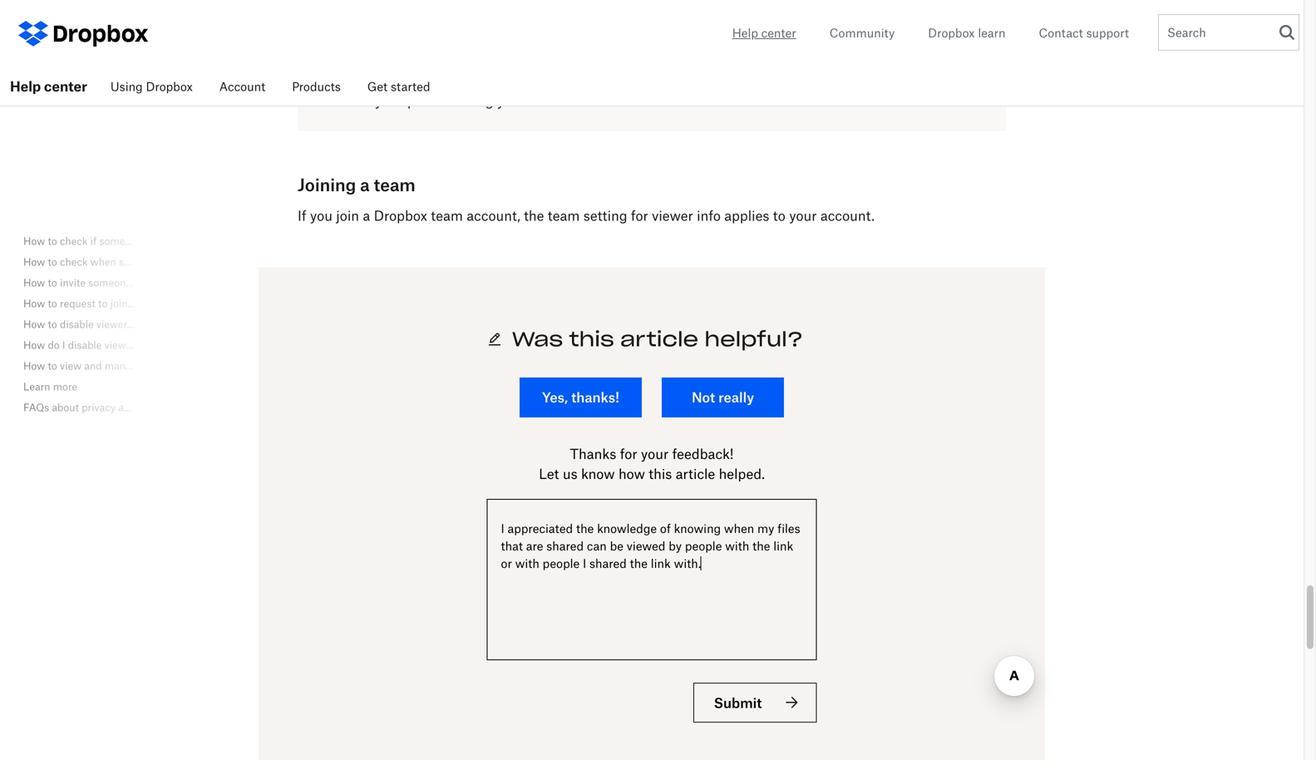 Task type: locate. For each thing, give the bounding box(es) containing it.
view
[[60, 360, 82, 372]]

about
[[52, 401, 79, 414]]

team
[[374, 175, 416, 195], [431, 207, 463, 224], [548, 207, 580, 224], [139, 297, 163, 310]]

... down last...
[[166, 277, 173, 289]]

info up chose.
[[541, 73, 565, 89]]

help
[[732, 26, 758, 40], [10, 78, 41, 94]]

disable down request
[[60, 318, 94, 331]]

join up the for...
[[146, 277, 163, 289]]

to left invite
[[48, 277, 57, 289]]

to
[[773, 207, 786, 224], [48, 235, 57, 247], [48, 256, 57, 268], [48, 277, 57, 289], [134, 277, 143, 289], [48, 297, 57, 310], [98, 297, 108, 310], [48, 318, 57, 331], [48, 360, 57, 372]]

really
[[719, 389, 754, 406]]

0 vertical spatial someone
[[99, 235, 142, 247]]

article up the not
[[620, 326, 699, 352]]

your left account. on the right of page
[[789, 207, 817, 224]]

faqs
[[23, 401, 49, 414]]

0 vertical spatial if
[[376, 73, 385, 89]]

check left the if
[[60, 235, 88, 247]]

0 vertical spatial ...
[[166, 277, 173, 289]]

learn more link
[[23, 378, 136, 395]]

a down joining a team at the left top
[[363, 207, 370, 224]]

1 horizontal spatial it
[[918, 73, 927, 89]]

into
[[796, 73, 821, 89]]

help center
[[732, 26, 797, 40], [10, 78, 87, 94]]

1 vertical spatial check
[[60, 256, 88, 268]]

...
[[166, 277, 173, 289], [165, 297, 172, 310]]

0 vertical spatial help center link
[[732, 24, 797, 42]]

1 vertical spatial join
[[146, 277, 163, 289]]

is
[[145, 235, 153, 247]]

0 vertical spatial a
[[360, 175, 370, 195]]

1 vertical spatial article
[[676, 466, 715, 482]]

viewer up manage
[[104, 339, 135, 351]]

your
[[636, 73, 664, 89], [789, 207, 817, 224], [641, 446, 669, 462]]

1 vertical spatial dropbox
[[146, 79, 193, 94]]

started
[[391, 79, 430, 94]]

0 vertical spatial your
[[636, 73, 664, 89]]

i
[[62, 339, 65, 351]]

join down how to invite someone to join ... link
[[110, 297, 128, 310]]

None search field
[[1159, 15, 1288, 55]]

if inside if you changed the viewer info setting on your file before moving it into another folder, it usually keeps the setting you chose.
[[376, 73, 385, 89]]

disable
[[60, 318, 94, 331], [68, 339, 102, 351]]

0 horizontal spatial help center
[[10, 78, 87, 94]]

2 vertical spatial your
[[641, 446, 669, 462]]

help center down dropbox image
[[10, 78, 87, 94]]

learn
[[978, 26, 1006, 40]]

keeps
[[386, 93, 422, 109]]

this inside thanks for your feedback! let us know how this article helped.
[[649, 466, 672, 482]]

for
[[631, 207, 649, 224], [620, 446, 638, 462]]

the right changed at left
[[473, 73, 493, 89]]

if for if you join a dropbox team account, the team setting for viewer info applies to your account.
[[298, 207, 307, 224]]

and down how do i disable viewer info f... link
[[84, 360, 102, 372]]

it left into
[[784, 73, 793, 89]]

1 vertical spatial the
[[426, 93, 446, 109]]

1 vertical spatial help
[[10, 78, 41, 94]]

this right was
[[569, 326, 614, 352]]

help center up moving
[[732, 26, 797, 40]]

1 vertical spatial for
[[620, 446, 638, 462]]

if you changed the viewer info setting on your file before moving it into another folder, it usually keeps the setting you chose.
[[338, 73, 927, 109]]

to left the if
[[48, 235, 57, 247]]

the down changed at left
[[426, 93, 446, 109]]

someone down is
[[119, 256, 162, 268]]

1 vertical spatial this
[[649, 466, 672, 482]]

you up keeps
[[389, 73, 411, 89]]

2 horizontal spatial the
[[524, 207, 544, 224]]

account
[[219, 79, 265, 94]]

to left "view"
[[48, 360, 57, 372]]

if right note:
[[376, 73, 385, 89]]

join
[[336, 207, 359, 224], [146, 277, 163, 289], [110, 297, 128, 310]]

last...
[[165, 256, 189, 268]]

center left using
[[44, 78, 87, 94]]

0 vertical spatial and
[[84, 360, 102, 372]]

help center link down dropbox image
[[0, 67, 97, 106]]

how to request to join a team ... link
[[23, 295, 172, 312]]

0 vertical spatial article
[[620, 326, 699, 352]]

the right the account,
[[524, 207, 544, 224]]

1 horizontal spatial the
[[473, 73, 493, 89]]

0 horizontal spatial this
[[569, 326, 614, 352]]

1 vertical spatial center
[[44, 78, 87, 94]]

privacy
[[82, 401, 116, 414]]

this
[[569, 326, 614, 352], [649, 466, 672, 482]]

for...
[[151, 318, 170, 331]]

you for viewer
[[389, 73, 411, 89]]

0 horizontal spatial center
[[44, 78, 87, 94]]

thanks for your feedback! let us know how this article helped.
[[539, 446, 765, 482]]

1 vertical spatial someone
[[119, 256, 162, 268]]

article inside thanks for your feedback! let us know how this article helped.
[[676, 466, 715, 482]]

6 how from the top
[[23, 339, 45, 351]]

0 vertical spatial the
[[473, 73, 493, 89]]

info
[[541, 73, 565, 89], [697, 207, 721, 224], [130, 318, 148, 331], [138, 339, 156, 351]]

center
[[762, 26, 797, 40], [44, 78, 87, 94]]

viewer
[[497, 73, 538, 89], [652, 207, 693, 224], [96, 318, 127, 331], [104, 339, 135, 351]]

submit
[[714, 695, 762, 711]]

folder,
[[876, 73, 915, 89]]

2 vertical spatial the
[[524, 207, 544, 224]]

not
[[692, 389, 715, 406]]

info left f...
[[138, 339, 156, 351]]

us
[[563, 466, 578, 482]]

applies
[[725, 207, 770, 224]]

1 horizontal spatial join
[[146, 277, 163, 289]]

join down joining a team at the left top
[[336, 207, 359, 224]]

0 horizontal spatial you
[[310, 207, 333, 224]]

0 vertical spatial you
[[389, 73, 411, 89]]

how do i disable viewer info f... link
[[23, 337, 169, 353]]

article down feedback! on the right bottom of the page
[[676, 466, 715, 482]]

2 vertical spatial you
[[310, 207, 333, 224]]

to up how to invite someone to join ... link
[[48, 256, 57, 268]]

1 horizontal spatial help
[[732, 26, 758, 40]]

0 horizontal spatial the
[[426, 93, 446, 109]]

7 how from the top
[[23, 360, 45, 372]]

learn
[[23, 380, 50, 393]]

disable right i
[[68, 339, 102, 351]]

a down how to invite someone to join ... link
[[130, 297, 136, 310]]

yes,
[[542, 389, 568, 406]]

1 horizontal spatial help center link
[[732, 24, 797, 42]]

account link
[[206, 67, 279, 106]]

this right how
[[649, 466, 672, 482]]

0 vertical spatial check
[[60, 235, 88, 247]]

0 horizontal spatial dropbox
[[146, 79, 193, 94]]

let
[[539, 466, 559, 482]]

team left the account,
[[431, 207, 463, 224]]

1 horizontal spatial help center
[[732, 26, 797, 40]]

0 horizontal spatial if
[[298, 207, 307, 224]]

viewer up chose.
[[497, 73, 538, 89]]

your right on
[[636, 73, 664, 89]]

the
[[473, 73, 493, 89], [426, 93, 446, 109], [524, 207, 544, 224]]

a right joining
[[360, 175, 370, 195]]

help center link up moving
[[732, 24, 797, 42]]

viewer inside if you changed the viewer info setting on your file before moving it into another folder, it usually keeps the setting you chose.
[[497, 73, 538, 89]]

and left access
[[118, 401, 136, 414]]

0 horizontal spatial it
[[784, 73, 793, 89]]

1 horizontal spatial if
[[376, 73, 385, 89]]

community
[[830, 26, 895, 40]]

check up invite
[[60, 256, 88, 268]]

clear image
[[1276, 27, 1288, 39]]

if
[[376, 73, 385, 89], [298, 207, 307, 224]]

1 horizontal spatial you
[[389, 73, 411, 89]]

1 vertical spatial help center link
[[0, 67, 97, 106]]

dropbox left learn
[[928, 26, 975, 40]]

1 horizontal spatial and
[[118, 401, 136, 414]]

2 horizontal spatial you
[[497, 93, 520, 109]]

help center link
[[732, 24, 797, 42], [0, 67, 97, 106]]

1 vertical spatial and
[[118, 401, 136, 414]]

do
[[48, 339, 60, 351]]

if
[[90, 235, 97, 247]]

if you join a dropbox team account, the team setting for viewer info applies to your account.
[[298, 207, 875, 224]]

feedback!
[[672, 446, 734, 462]]

search image
[[1280, 25, 1295, 40], [1280, 25, 1295, 40]]

4 how from the top
[[23, 297, 45, 310]]

if down joining
[[298, 207, 307, 224]]

yes, thanks!
[[542, 389, 620, 406]]

and
[[84, 360, 102, 372], [118, 401, 136, 414]]

0 vertical spatial help
[[732, 26, 758, 40]]

2 vertical spatial a
[[130, 297, 136, 310]]

you left chose.
[[497, 93, 520, 109]]

... up the for...
[[165, 297, 172, 310]]

dropbox down joining a team at the left top
[[374, 207, 427, 224]]

info inside if you changed the viewer info setting on your file before moving it into another folder, it usually keeps the setting you chose.
[[541, 73, 565, 89]]

center up moving
[[762, 26, 797, 40]]

your up how
[[641, 446, 669, 462]]

how to check if someone is vie... link
[[23, 233, 176, 250]]

1 how from the top
[[23, 235, 45, 247]]

1 vertical spatial your
[[789, 207, 817, 224]]

0 horizontal spatial help center link
[[0, 67, 97, 106]]

get started link
[[354, 67, 444, 106]]

it right folder, in the top of the page
[[918, 73, 927, 89]]

moving
[[734, 73, 781, 89]]

you down joining
[[310, 207, 333, 224]]

0 horizontal spatial help
[[10, 78, 41, 94]]

0 vertical spatial dropbox
[[928, 26, 975, 40]]

1 check from the top
[[60, 235, 88, 247]]

someone up how to check when someone last... link
[[99, 235, 142, 247]]

how to disable viewer info for... link
[[23, 316, 170, 333]]

1 vertical spatial if
[[298, 207, 307, 224]]

how
[[23, 235, 45, 247], [23, 256, 45, 268], [23, 277, 45, 289], [23, 297, 45, 310], [23, 318, 45, 331], [23, 339, 45, 351], [23, 360, 45, 372]]

1 vertical spatial a
[[363, 207, 370, 224]]

0 vertical spatial setting
[[569, 73, 613, 89]]

joining a team
[[298, 175, 416, 195]]

0 horizontal spatial join
[[110, 297, 128, 310]]

article
[[620, 326, 699, 352], [676, 466, 715, 482]]

1 horizontal spatial center
[[762, 26, 797, 40]]

None text field
[[487, 499, 817, 661]]

1 vertical spatial you
[[497, 93, 520, 109]]

another
[[824, 73, 873, 89]]

someone down how to check when someone last... link
[[88, 277, 131, 289]]

2 vertical spatial someone
[[88, 277, 131, 289]]

f...
[[159, 339, 169, 351]]

dropbox right using
[[146, 79, 193, 94]]

0 vertical spatial join
[[336, 207, 359, 224]]

changed
[[415, 73, 469, 89]]

1 horizontal spatial this
[[649, 466, 672, 482]]

0 vertical spatial help center
[[732, 26, 797, 40]]

someone
[[99, 235, 142, 247], [119, 256, 162, 268], [88, 277, 131, 289]]

team up the for...
[[139, 297, 163, 310]]

you
[[389, 73, 411, 89], [497, 93, 520, 109], [310, 207, 333, 224]]

2 vertical spatial dropbox
[[374, 207, 427, 224]]



Task type: describe. For each thing, give the bounding box(es) containing it.
3 how from the top
[[23, 277, 45, 289]]

using dropbox link
[[97, 67, 206, 106]]

1 it from the left
[[784, 73, 793, 89]]

contact support link
[[1039, 24, 1129, 42]]

products link
[[279, 67, 354, 106]]

on
[[617, 73, 632, 89]]

helpful?
[[705, 326, 803, 352]]

contact
[[1039, 26, 1083, 40]]

not really
[[692, 389, 754, 406]]

helped.
[[719, 466, 765, 482]]

highlight icon image
[[312, 74, 324, 87]]

1 vertical spatial disable
[[68, 339, 102, 351]]

you for dropbox
[[310, 207, 333, 224]]

1 horizontal spatial dropbox
[[374, 207, 427, 224]]

0 vertical spatial center
[[762, 26, 797, 40]]

support
[[1087, 26, 1129, 40]]

request
[[60, 297, 95, 310]]

to down how to invite someone to join ... link
[[98, 297, 108, 310]]

contact support
[[1039, 26, 1129, 40]]

how to invite someone to join ... link
[[23, 274, 173, 291]]

0 horizontal spatial and
[[84, 360, 102, 372]]

when
[[90, 256, 116, 268]]

2 it from the left
[[918, 73, 927, 89]]

invite
[[60, 277, 86, 289]]

if for if you changed the viewer info setting on your file before moving it into another folder, it usually keeps the setting you chose.
[[376, 73, 385, 89]]

was
[[512, 326, 563, 352]]

2 check from the top
[[60, 256, 88, 268]]

a inside how to check if someone is vie... how to check when someone last... how to invite someone to join ... how to request to join a team ... how to disable viewer info for... how do i disable viewer info f... how to view and manage existin... learn more faqs about privacy and access
[[130, 297, 136, 310]]

2 horizontal spatial join
[[336, 207, 359, 224]]

team right the account,
[[548, 207, 580, 224]]

to left request
[[48, 297, 57, 310]]

1 vertical spatial ...
[[165, 297, 172, 310]]

dropbox learn
[[928, 26, 1006, 40]]

1 vertical spatial setting
[[450, 93, 494, 109]]

faqs about privacy and access link
[[23, 399, 171, 416]]

info left applies
[[697, 207, 721, 224]]

how to check when someone last... link
[[23, 254, 189, 270]]

for inside thanks for your feedback! let us know how this article helped.
[[620, 446, 638, 462]]

existin...
[[145, 360, 183, 372]]

your inside thanks for your feedback! let us know how this article helped.
[[641, 446, 669, 462]]

using
[[111, 79, 143, 94]]

how to check if someone is vie... how to check when someone last... how to invite someone to join ... how to request to join a team ... how to disable viewer info for... how do i disable viewer info f... how to view and manage existin... learn more faqs about privacy and access
[[23, 235, 189, 414]]

was this article helpful?
[[512, 326, 803, 352]]

submit button
[[693, 683, 817, 723]]

know
[[581, 466, 615, 482]]

0 vertical spatial for
[[631, 207, 649, 224]]

get started
[[367, 79, 430, 94]]

vie...
[[156, 235, 176, 247]]

to right applies
[[773, 207, 786, 224]]

viewer down "how to request to join a team ..." link
[[96, 318, 127, 331]]

not really button
[[662, 378, 784, 418]]

2 horizontal spatial dropbox
[[928, 26, 975, 40]]

2 vertical spatial setting
[[584, 207, 628, 224]]

dropbox image
[[50, 17, 150, 50]]

joining
[[298, 175, 356, 195]]

0 vertical spatial disable
[[60, 318, 94, 331]]

community link
[[830, 24, 895, 42]]

viewer left applies
[[652, 207, 693, 224]]

products
[[292, 79, 341, 94]]

thanks
[[570, 446, 617, 462]]

get
[[367, 79, 388, 94]]

how to view and manage existin... link
[[23, 358, 183, 374]]

account.
[[821, 207, 875, 224]]

using dropbox
[[111, 79, 193, 94]]

manage
[[105, 360, 143, 372]]

account,
[[467, 207, 520, 224]]

usually
[[338, 93, 382, 109]]

team inside how to check if someone is vie... how to check when someone last... how to invite someone to join ... how to request to join a team ... how to disable viewer info for... how do i disable viewer info f... how to view and manage existin... learn more faqs about privacy and access
[[139, 297, 163, 310]]

team right joining
[[374, 175, 416, 195]]

more
[[53, 380, 77, 393]]

how
[[619, 466, 645, 482]]

thanks!
[[571, 389, 620, 406]]

0 vertical spatial this
[[569, 326, 614, 352]]

yes, thanks! button
[[520, 378, 642, 418]]

to down how to check when someone last... link
[[134, 277, 143, 289]]

2 how from the top
[[23, 256, 45, 268]]

2 vertical spatial join
[[110, 297, 128, 310]]

Search text field
[[1159, 15, 1276, 50]]

chose.
[[523, 93, 563, 109]]

5 how from the top
[[23, 318, 45, 331]]

your inside if you changed the viewer info setting on your file before moving it into another folder, it usually keeps the setting you chose.
[[636, 73, 664, 89]]

access
[[139, 401, 171, 414]]

dropbox learn link
[[928, 24, 1006, 42]]

to up do
[[48, 318, 57, 331]]

before
[[690, 73, 730, 89]]

info left the for...
[[130, 318, 148, 331]]

file
[[667, 73, 687, 89]]

1 vertical spatial help center
[[10, 78, 87, 94]]

note:
[[338, 73, 373, 89]]



Task type: vqa. For each thing, say whether or not it's contained in the screenshot.
the this to the bottom
yes



